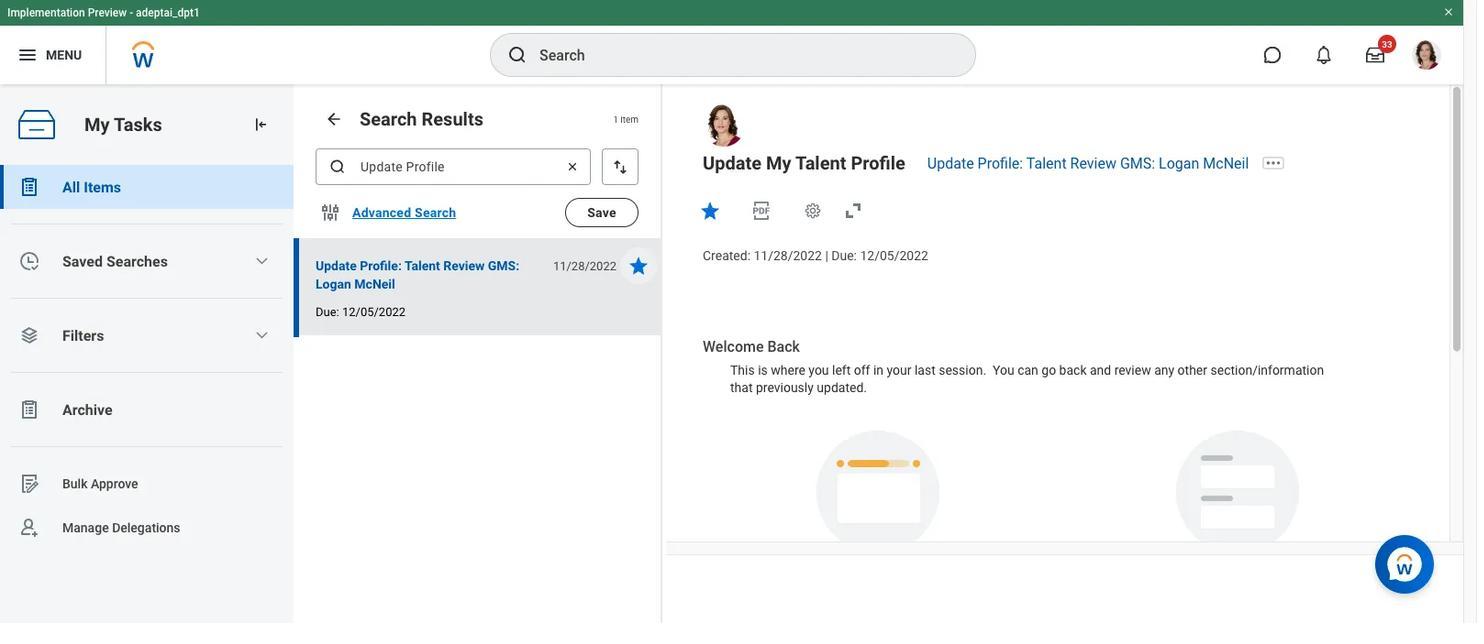 Task type: vqa. For each thing, say whether or not it's contained in the screenshot.
Transformation Import image
yes



Task type: describe. For each thing, give the bounding box(es) containing it.
save button
[[565, 198, 639, 228]]

33 button
[[1355, 35, 1397, 75]]

2 horizontal spatial update
[[928, 155, 974, 172]]

your
[[887, 363, 912, 378]]

justify image
[[17, 44, 39, 66]]

created: 11/28/2022 | due: 12/05/2022
[[703, 249, 929, 264]]

back
[[1059, 363, 1087, 378]]

menu button
[[0, 26, 106, 84]]

update profile: talent review gms: logan mcneil inside button
[[316, 258, 520, 292]]

this
[[730, 363, 755, 378]]

1 vertical spatial search image
[[329, 158, 347, 176]]

bulk approve
[[62, 477, 138, 492]]

where
[[771, 363, 806, 378]]

all items
[[62, 178, 121, 196]]

due: 12/05/2022
[[316, 305, 406, 319]]

gms: inside update profile: talent review gms: logan mcneil
[[488, 258, 520, 273]]

all
[[62, 178, 80, 196]]

1 horizontal spatial 11/28/2022
[[754, 249, 822, 264]]

manage
[[62, 521, 109, 536]]

inbox large image
[[1366, 46, 1385, 64]]

1 horizontal spatial 12/05/2022
[[860, 249, 929, 264]]

is
[[758, 363, 768, 378]]

1 horizontal spatial due:
[[832, 249, 857, 264]]

star image
[[628, 255, 650, 277]]

all items button
[[0, 165, 294, 209]]

menu
[[46, 47, 82, 63]]

clipboard image for archive
[[18, 399, 40, 421]]

manage delegations link
[[0, 507, 294, 551]]

implementation
[[7, 6, 85, 19]]

Search: Search Results text field
[[316, 149, 591, 185]]

other
[[1178, 363, 1208, 378]]

star image
[[699, 200, 721, 222]]

implementation preview -   adeptai_dpt1
[[7, 6, 200, 19]]

employee's photo (logan mcneil) image
[[703, 105, 745, 147]]

chevron down image
[[254, 329, 269, 343]]

sort image
[[611, 158, 629, 176]]

in
[[874, 363, 884, 378]]

searches
[[106, 253, 168, 270]]

mcneil inside update profile: talent review gms: logan mcneil
[[355, 277, 395, 292]]

saved searches button
[[0, 240, 294, 284]]

Search Workday  search field
[[540, 35, 938, 75]]

notifications large image
[[1315, 46, 1333, 64]]

item
[[621, 114, 639, 125]]

0 vertical spatial profile:
[[978, 155, 1023, 172]]

33
[[1382, 39, 1393, 50]]

chevron down image
[[254, 254, 269, 269]]

and review
[[1090, 363, 1151, 378]]

approve
[[91, 477, 138, 492]]

welcome
[[703, 338, 764, 355]]

profile: inside update profile: talent review gms: logan mcneil
[[360, 258, 402, 273]]

user plus image
[[18, 518, 40, 540]]

list containing all items
[[0, 165, 294, 551]]

advanced search button
[[345, 195, 464, 231]]

filters button
[[0, 314, 294, 358]]

1 horizontal spatial update
[[703, 152, 762, 174]]

welcome back this is where you left off in your last session.  you can go back and review any other section/information that previously updated.
[[703, 338, 1327, 396]]

saved searches
[[62, 253, 168, 270]]



Task type: locate. For each thing, give the bounding box(es) containing it.
12/05/2022 down update profile: talent review gms: logan mcneil button
[[342, 305, 406, 319]]

filters
[[62, 327, 104, 345]]

0 horizontal spatial search image
[[329, 158, 347, 176]]

gms:
[[1120, 155, 1155, 172], [488, 258, 520, 273]]

1 horizontal spatial search image
[[507, 44, 529, 66]]

0 horizontal spatial logan
[[316, 277, 351, 292]]

0 vertical spatial update profile: talent review gms: logan mcneil
[[928, 155, 1249, 172]]

clipboard image
[[18, 176, 40, 198], [18, 399, 40, 421]]

profile logan mcneil image
[[1412, 40, 1442, 73]]

0 vertical spatial due:
[[832, 249, 857, 264]]

1 vertical spatial update profile: talent review gms: logan mcneil
[[316, 258, 520, 292]]

1 horizontal spatial mcneil
[[1203, 155, 1249, 172]]

11/28/2022 inside item list element
[[553, 259, 617, 273]]

12/05/2022
[[860, 249, 929, 264], [342, 305, 406, 319]]

clipboard image inside archive button
[[18, 399, 40, 421]]

due: inside item list element
[[316, 305, 339, 319]]

delegations
[[112, 521, 180, 536]]

update
[[703, 152, 762, 174], [928, 155, 974, 172], [316, 258, 357, 273]]

1 vertical spatial logan
[[316, 277, 351, 292]]

adeptai_dpt1
[[136, 6, 200, 19]]

session.
[[939, 363, 987, 378]]

back
[[768, 338, 800, 355]]

0 vertical spatial my
[[84, 114, 110, 135]]

12/05/2022 down fullscreen image on the right top of page
[[860, 249, 929, 264]]

1 vertical spatial 12/05/2022
[[342, 305, 406, 319]]

tasks
[[114, 114, 162, 135]]

1 vertical spatial clipboard image
[[18, 399, 40, 421]]

advanced
[[352, 205, 411, 220]]

updated.
[[817, 381, 867, 396]]

1 vertical spatial gms:
[[488, 258, 520, 273]]

12/05/2022 inside item list element
[[342, 305, 406, 319]]

search
[[360, 108, 417, 130], [415, 205, 456, 220]]

1 horizontal spatial gms:
[[1120, 155, 1155, 172]]

0 horizontal spatial update profile: talent review gms: logan mcneil
[[316, 258, 520, 292]]

clipboard image left archive
[[18, 399, 40, 421]]

archive button
[[0, 388, 294, 432]]

2 horizontal spatial talent
[[1027, 155, 1067, 172]]

review
[[1070, 155, 1117, 172], [443, 258, 485, 273]]

talent inside update profile: talent review gms: logan mcneil
[[405, 258, 440, 273]]

search inside button
[[415, 205, 456, 220]]

rename image
[[18, 473, 40, 496]]

review inside update profile: talent review gms: logan mcneil
[[443, 258, 485, 273]]

view printable version (pdf) image
[[751, 200, 773, 222]]

0 horizontal spatial review
[[443, 258, 485, 273]]

1 clipboard image from the top
[[18, 176, 40, 198]]

0 horizontal spatial mcneil
[[355, 277, 395, 292]]

my tasks
[[84, 114, 162, 135]]

1 horizontal spatial update profile: talent review gms: logan mcneil
[[928, 155, 1249, 172]]

left
[[832, 363, 851, 378]]

0 horizontal spatial gms:
[[488, 258, 520, 273]]

x small image
[[563, 158, 582, 176]]

0 horizontal spatial 11/28/2022
[[553, 259, 617, 273]]

11/28/2022
[[754, 249, 822, 264], [553, 259, 617, 273]]

1 horizontal spatial logan
[[1159, 155, 1200, 172]]

talent
[[796, 152, 846, 174], [1027, 155, 1067, 172], [405, 258, 440, 273]]

0 horizontal spatial 12/05/2022
[[342, 305, 406, 319]]

update inside update profile: talent review gms: logan mcneil
[[316, 258, 357, 273]]

you
[[809, 363, 829, 378]]

my up view printable version (pdf) image
[[766, 152, 791, 174]]

0 horizontal spatial my
[[84, 114, 110, 135]]

archive
[[62, 401, 113, 419]]

0 vertical spatial mcneil
[[1203, 155, 1249, 172]]

menu banner
[[0, 0, 1464, 84]]

my
[[84, 114, 110, 135], [766, 152, 791, 174]]

search results
[[360, 108, 484, 130]]

update profile: talent review gms: logan mcneil link
[[928, 155, 1249, 172]]

perspective image
[[18, 325, 40, 347]]

update right profile at top right
[[928, 155, 974, 172]]

off
[[854, 363, 870, 378]]

1 vertical spatial mcneil
[[355, 277, 395, 292]]

|
[[825, 249, 828, 264]]

logan inside update profile: talent review gms: logan mcneil button
[[316, 277, 351, 292]]

results
[[422, 108, 484, 130]]

1 vertical spatial review
[[443, 258, 485, 273]]

1 horizontal spatial profile:
[[978, 155, 1023, 172]]

1
[[613, 114, 618, 125]]

that previously
[[730, 381, 814, 396]]

update down the employee's photo (logan mcneil)
[[703, 152, 762, 174]]

0 horizontal spatial profile:
[[360, 258, 402, 273]]

0 vertical spatial gms:
[[1120, 155, 1155, 172]]

my left the tasks
[[84, 114, 110, 135]]

can go
[[1018, 363, 1056, 378]]

preview
[[88, 6, 127, 19]]

arrow left image
[[325, 110, 343, 128]]

close environment banner image
[[1443, 6, 1454, 17]]

profile:
[[978, 155, 1023, 172], [360, 258, 402, 273]]

list
[[0, 165, 294, 551]]

profile
[[851, 152, 906, 174]]

clock check image
[[18, 251, 40, 273]]

configure image
[[319, 202, 341, 224]]

update profile: talent review gms: logan mcneil
[[928, 155, 1249, 172], [316, 258, 520, 292]]

1 horizontal spatial review
[[1070, 155, 1117, 172]]

search image
[[507, 44, 529, 66], [329, 158, 347, 176]]

0 horizontal spatial talent
[[405, 258, 440, 273]]

any
[[1155, 363, 1175, 378]]

advanced search
[[352, 205, 456, 220]]

transformation import image
[[251, 116, 270, 134]]

0 horizontal spatial due:
[[316, 305, 339, 319]]

1 vertical spatial profile:
[[360, 258, 402, 273]]

search down "search: search results" text field
[[415, 205, 456, 220]]

0 vertical spatial 12/05/2022
[[860, 249, 929, 264]]

bulk
[[62, 477, 88, 492]]

due:
[[832, 249, 857, 264], [316, 305, 339, 319]]

11/28/2022 left the |
[[754, 249, 822, 264]]

0 vertical spatial logan
[[1159, 155, 1200, 172]]

1 horizontal spatial my
[[766, 152, 791, 174]]

mcneil
[[1203, 155, 1249, 172], [355, 277, 395, 292]]

saved
[[62, 253, 103, 270]]

item list element
[[294, 84, 663, 624]]

clipboard image for all items
[[18, 176, 40, 198]]

1 vertical spatial search
[[415, 205, 456, 220]]

logan
[[1159, 155, 1200, 172], [316, 277, 351, 292]]

update my talent profile
[[703, 152, 906, 174]]

2 clipboard image from the top
[[18, 399, 40, 421]]

my tasks element
[[0, 84, 294, 624]]

items
[[84, 178, 121, 196]]

clipboard image inside all items button
[[18, 176, 40, 198]]

0 vertical spatial search
[[360, 108, 417, 130]]

fullscreen image
[[842, 200, 864, 222]]

-
[[130, 6, 133, 19]]

clipboard image left all
[[18, 176, 40, 198]]

1 horizontal spatial talent
[[796, 152, 846, 174]]

0 vertical spatial search image
[[507, 44, 529, 66]]

manage delegations
[[62, 521, 180, 536]]

update up "due: 12/05/2022"
[[316, 258, 357, 273]]

1 item
[[613, 114, 639, 125]]

update profile: talent review gms: logan mcneil button
[[316, 255, 543, 295]]

save
[[588, 205, 616, 220]]

section/information
[[1211, 363, 1324, 378]]

search right arrow left image
[[360, 108, 417, 130]]

0 horizontal spatial update
[[316, 258, 357, 273]]

last
[[915, 363, 936, 378]]

created:
[[703, 249, 751, 264]]

1 vertical spatial my
[[766, 152, 791, 174]]

0 vertical spatial review
[[1070, 155, 1117, 172]]

11/28/2022 left star image
[[553, 259, 617, 273]]

1 vertical spatial due:
[[316, 305, 339, 319]]

bulk approve link
[[0, 462, 294, 507]]

0 vertical spatial clipboard image
[[18, 176, 40, 198]]

gear image
[[804, 202, 822, 220]]



